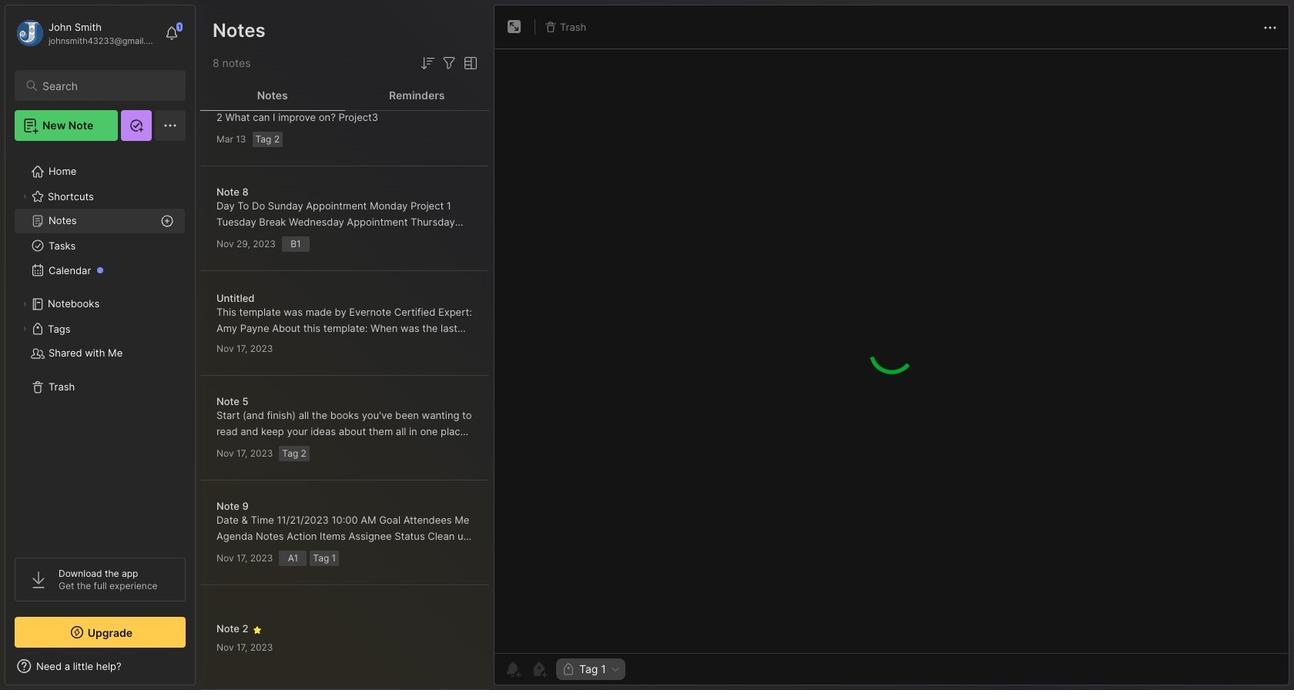 Task type: describe. For each thing, give the bounding box(es) containing it.
Note Editor text field
[[495, 49, 1289, 653]]

add filters image
[[440, 54, 458, 72]]

main element
[[0, 0, 200, 690]]

Sort options field
[[418, 54, 437, 72]]

Add filters field
[[440, 54, 458, 72]]

add a reminder image
[[504, 660, 522, 679]]

WHAT'S NEW field
[[5, 654, 195, 679]]

click to collapse image
[[195, 662, 206, 680]]

expand notebooks image
[[20, 300, 29, 309]]

expand note image
[[505, 18, 524, 36]]

Search text field
[[42, 79, 172, 93]]

tree inside main element
[[5, 150, 195, 544]]



Task type: vqa. For each thing, say whether or not it's contained in the screenshot.
search box
yes



Task type: locate. For each thing, give the bounding box(es) containing it.
Tag 1 Tag actions field
[[606, 664, 621, 675]]

more actions image
[[1261, 18, 1280, 37]]

note window - loading element
[[494, 5, 1290, 689]]

More actions field
[[1261, 17, 1280, 37]]

none search field inside main element
[[42, 76, 172, 95]]

add tag image
[[530, 660, 548, 679]]

None search field
[[42, 76, 172, 95]]

Account field
[[15, 18, 157, 49]]

View options field
[[458, 54, 480, 72]]

expand tags image
[[20, 324, 29, 334]]

tab list
[[200, 80, 489, 111]]

tree
[[5, 150, 195, 544]]



